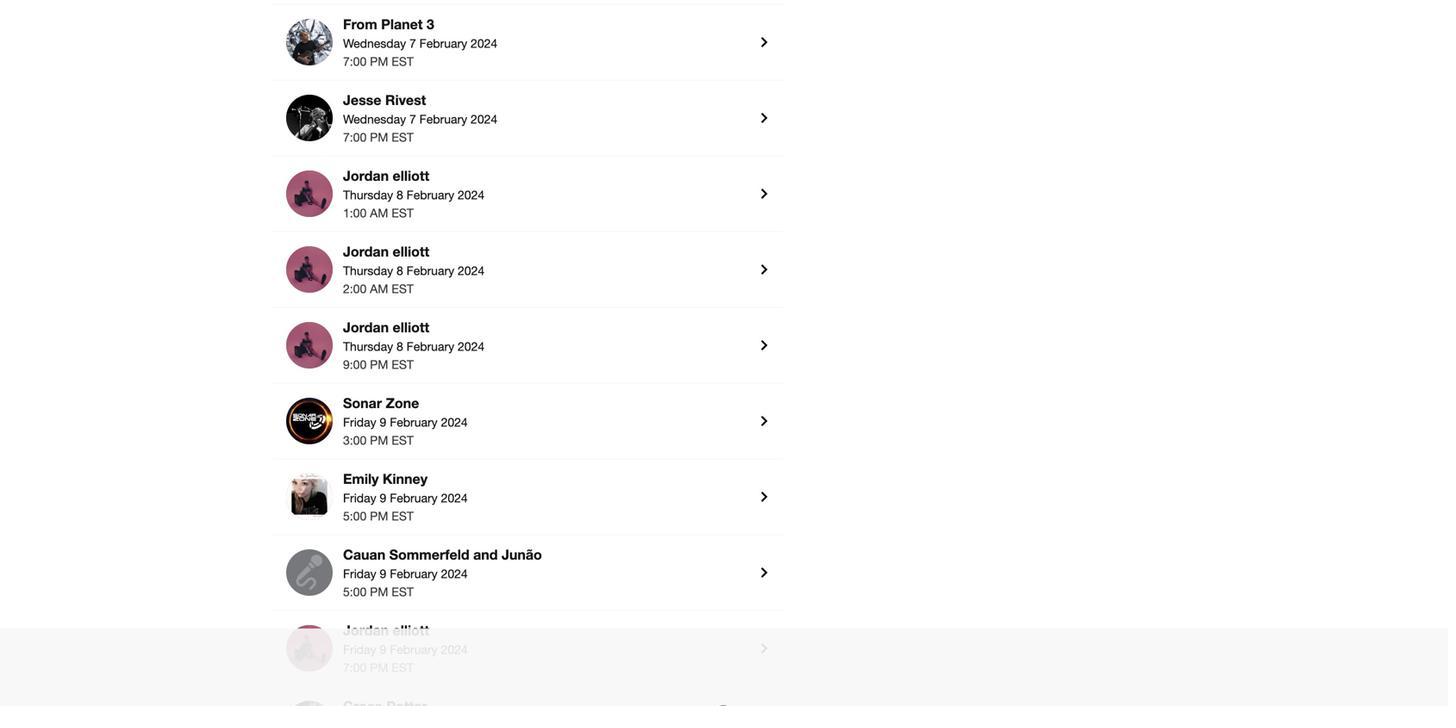Task type: vqa. For each thing, say whether or not it's contained in the screenshot.
8 associated with Jordan elliott Thursday 8 February 2024 9:00 PM EST
yes



Task type: describe. For each thing, give the bounding box(es) containing it.
am for jordan elliott thursday 8 february 2024 2:00 am est
[[370, 282, 388, 296]]

february inside cauan sommerfeld and junão friday 9 february 2024 5:00 pm est
[[390, 567, 438, 581]]

1:00
[[343, 206, 367, 220]]

7 inside the jesse rivest wednesday 7 february 2024 7:00 pm est
[[409, 112, 416, 126]]

jordan for jordan elliott thursday 8 february 2024 2:00 am est
[[343, 243, 389, 260]]

cauan sommerfeld and junão friday 9 february 2024 5:00 pm est
[[343, 547, 542, 599]]

2024 for sonar zone friday 9 february 2024 3:00 pm est
[[441, 415, 468, 430]]

7:00 for jordan elliott
[[343, 661, 367, 675]]

8 for jordan elliott thursday 8 february 2024 1:00 am est
[[396, 188, 403, 202]]

2024 for jesse rivest wednesday 7 february 2024 7:00 pm est
[[471, 112, 498, 126]]

thursday for jordan elliott thursday 8 february 2024 1:00 am est
[[343, 188, 393, 202]]

breakups and makeups image
[[286, 474, 333, 521]]

junão
[[502, 547, 542, 563]]

emily kinney friday 9 february 2024 5:00 pm est
[[343, 471, 468, 524]]

5:00 inside emily kinney friday 9 february 2024 5:00 pm est
[[343, 509, 367, 524]]

thursday for jordan elliott thursday 8 february 2024 2:00 am est
[[343, 264, 393, 278]]

february for jordan elliott friday 9 february 2024 7:00 pm est
[[390, 643, 438, 657]]

pm for sonar zone friday 9 february 2024 3:00 pm est
[[370, 433, 388, 448]]

lançamento dois ao vivo image
[[286, 550, 333, 596]]

2024 for jordan elliott thursday 8 february 2024 2:00 am est
[[458, 264, 485, 278]]

est for emily kinney friday 9 february 2024 5:00 pm est
[[392, 509, 414, 524]]

pm inside from planet 3 wednesday 7 february 2024 7:00 pm est
[[370, 54, 388, 68]]

2024 for jordan elliott friday 9 february 2024 7:00 pm est
[[441, 643, 468, 657]]

3
[[427, 16, 434, 32]]

est for sonar zone friday 9 february 2024 3:00 pm est
[[392, 433, 414, 448]]

live meet and greet. image for jordan elliott friday 9 february 2024 7:00 pm est
[[286, 626, 333, 672]]

zone
[[386, 395, 419, 412]]

february for jordan elliott thursday 8 february 2024 9:00 pm est
[[407, 340, 454, 354]]

pm for jesse rivest wednesday 7 february 2024 7:00 pm est
[[370, 130, 388, 144]]

elliott for jordan elliott thursday 8 february 2024 2:00 am est
[[393, 243, 429, 260]]

est for jordan elliott thursday 8 february 2024 2:00 am est
[[392, 282, 414, 296]]

jordan elliott thursday 8 february 2024 1:00 am est
[[343, 168, 485, 220]]

jordan for jordan elliott friday 9 february 2024 7:00 pm est
[[343, 623, 389, 639]]

wednesday inside from planet 3 wednesday 7 february 2024 7:00 pm est
[[343, 36, 406, 50]]

est inside cauan sommerfeld and junão friday 9 february 2024 5:00 pm est
[[392, 585, 414, 599]]

jesse rivest wednesday 7 february 2024 7:00 pm est
[[343, 92, 498, 144]]

friday inside cauan sommerfeld and junão friday 9 february 2024 5:00 pm est
[[343, 567, 376, 581]]

february for sonar zone friday 9 february 2024 3:00 pm est
[[390, 415, 438, 430]]

8 for jordan elliott thursday 8 february 2024 2:00 am est
[[396, 264, 403, 278]]

2024 inside cauan sommerfeld and junão friday 9 february 2024 5:00 pm est
[[441, 567, 468, 581]]

from planet 3 indie spotlight ursa live show image
[[286, 19, 333, 65]]

5:00 inside cauan sommerfeld and junão friday 9 february 2024 5:00 pm est
[[343, 585, 367, 599]]

february for emily kinney friday 9 february 2024 5:00 pm est
[[390, 491, 438, 505]]

est for jesse rivest wednesday 7 february 2024 7:00 pm est
[[392, 130, 414, 144]]

from planet 3 wednesday 7 february 2024 7:00 pm est
[[343, 16, 498, 68]]

wednesday inside the jesse rivest wednesday 7 february 2024 7:00 pm est
[[343, 112, 406, 126]]

8 for jordan elliott thursday 8 february 2024 9:00 pm est
[[396, 340, 403, 354]]

sommerfeld
[[389, 547, 469, 563]]

9 for emily
[[380, 491, 386, 505]]

pm inside cauan sommerfeld and junão friday 9 february 2024 5:00 pm est
[[370, 585, 388, 599]]

emily
[[343, 471, 379, 487]]

am for jordan elliott thursday 8 february 2024 1:00 am est
[[370, 206, 388, 220]]

elliott for jordan elliott thursday 8 february 2024 1:00 am est
[[393, 168, 429, 184]]

february inside from planet 3 wednesday 7 february 2024 7:00 pm est
[[419, 36, 467, 50]]

2024 for jordan elliott thursday 8 february 2024 1:00 am est
[[458, 188, 485, 202]]

february for jordan elliott thursday 8 february 2024 2:00 am est
[[407, 264, 454, 278]]

elliott for jordan elliott friday 9 february 2024 7:00 pm est
[[393, 623, 429, 639]]

est for jordan elliott thursday 8 february 2024 1:00 am est
[[392, 206, 414, 220]]

9:00
[[343, 358, 367, 372]]



Task type: locate. For each thing, give the bounding box(es) containing it.
est for jordan elliott friday 9 february 2024 7:00 pm est
[[392, 661, 414, 675]]

1 vertical spatial live meet and greet. image
[[286, 626, 333, 672]]

0 vertical spatial 7:00
[[343, 54, 367, 68]]

2 wednesday from the top
[[343, 112, 406, 126]]

thursday
[[343, 188, 393, 202], [343, 264, 393, 278], [343, 340, 393, 354]]

thursday up 1:00
[[343, 188, 393, 202]]

est inside jordan elliott thursday 8 february 2024 2:00 am est
[[392, 282, 414, 296]]

february up jordan elliott thursday 8 february 2024 9:00 pm est
[[407, 264, 454, 278]]

7:00 for jesse rivest
[[343, 130, 367, 144]]

thursday inside 'jordan elliott thursday 8 february 2024 1:00 am est'
[[343, 188, 393, 202]]

friday inside emily kinney friday 9 february 2024 5:00 pm est
[[343, 491, 376, 505]]

9 inside emily kinney friday 9 february 2024 5:00 pm est
[[380, 491, 386, 505]]

5:00 down emily
[[343, 509, 367, 524]]

wednesday
[[343, 36, 406, 50], [343, 112, 406, 126]]

elliott
[[393, 168, 429, 184], [393, 243, 429, 260], [393, 319, 429, 336], [393, 623, 429, 639]]

february inside 'jordan elliott thursday 8 february 2024 1:00 am est'
[[407, 188, 454, 202]]

jordan inside jordan elliott thursday 8 february 2024 9:00 pm est
[[343, 319, 389, 336]]

cauan
[[343, 547, 385, 563]]

9 est from the top
[[392, 661, 414, 675]]

thursday up '9:00'
[[343, 340, 393, 354]]

0 vertical spatial live meet and greet. image
[[286, 171, 333, 217]]

pm for jordan elliott friday 9 february 2024 7:00 pm est
[[370, 661, 388, 675]]

est
[[392, 54, 414, 68], [392, 130, 414, 144], [392, 206, 414, 220], [392, 282, 414, 296], [392, 358, 414, 372], [392, 433, 414, 448], [392, 509, 414, 524], [392, 585, 414, 599], [392, 661, 414, 675]]

1 vertical spatial wednesday
[[343, 112, 406, 126]]

8
[[396, 188, 403, 202], [396, 264, 403, 278], [396, 340, 403, 354]]

1 5:00 from the top
[[343, 509, 367, 524]]

2024 inside jordan elliott thursday 8 february 2024 2:00 am est
[[458, 264, 485, 278]]

3:00
[[343, 433, 367, 448]]

thursday up 2:00
[[343, 264, 393, 278]]

8 up jordan elliott thursday 8 february 2024 9:00 pm est
[[396, 264, 403, 278]]

live meet and greet. image
[[286, 171, 333, 217], [286, 626, 333, 672]]

jordan elliott thursday 8 february 2024 9:00 pm est
[[343, 319, 485, 372]]

pm inside jordan elliott friday 9 february 2024 7:00 pm est
[[370, 661, 388, 675]]

am
[[370, 206, 388, 220], [370, 282, 388, 296]]

jordan up 1:00
[[343, 168, 389, 184]]

february down rivest at the left top of the page
[[419, 112, 467, 126]]

9 for sonar
[[380, 415, 386, 430]]

2024
[[471, 36, 498, 50], [471, 112, 498, 126], [458, 188, 485, 202], [458, 264, 485, 278], [458, 340, 485, 354], [441, 415, 468, 430], [441, 491, 468, 505], [441, 567, 468, 581], [441, 643, 468, 657]]

jordan elliott friday 9 february 2024 7:00 pm est
[[343, 623, 468, 675]]

5:00
[[343, 509, 367, 524], [343, 585, 367, 599]]

thursday inside jordan elliott thursday 8 february 2024 9:00 pm est
[[343, 340, 393, 354]]

est inside sonar zone friday 9 february 2024 3:00 pm est
[[392, 433, 414, 448]]

elliott down the jesse rivest wednesday 7 february 2024 7:00 pm est
[[393, 168, 429, 184]]

2 live meet and greet. image from the top
[[286, 626, 333, 672]]

february inside the jesse rivest wednesday 7 february 2024 7:00 pm est
[[419, 112, 467, 126]]

1 vertical spatial thursday
[[343, 264, 393, 278]]

rivest
[[385, 92, 426, 108]]

heaven's frequency image
[[286, 398, 333, 445]]

1 thursday from the top
[[343, 188, 393, 202]]

9 inside jordan elliott friday 9 february 2024 7:00 pm est
[[380, 643, 386, 657]]

est inside emily kinney friday 9 february 2024 5:00 pm est
[[392, 509, 414, 524]]

4 elliott from the top
[[393, 623, 429, 639]]

2024 for emily kinney friday 9 february 2024 5:00 pm est
[[441, 491, 468, 505]]

elliott inside 'jordan elliott thursday 8 february 2024 1:00 am est'
[[393, 168, 429, 184]]

jesse
[[343, 92, 381, 108]]

7 inside from planet 3 wednesday 7 february 2024 7:00 pm est
[[409, 36, 416, 50]]

thursday inside jordan elliott thursday 8 february 2024 2:00 am est
[[343, 264, 393, 278]]

2024 inside emily kinney friday 9 february 2024 5:00 pm est
[[441, 491, 468, 505]]

2 vertical spatial 7:00
[[343, 661, 367, 675]]

0 vertical spatial 7
[[409, 36, 416, 50]]

elliott inside jordan elliott thursday 8 february 2024 9:00 pm est
[[393, 319, 429, 336]]

february for jesse rivest wednesday 7 february 2024 7:00 pm est
[[419, 112, 467, 126]]

3 friday from the top
[[343, 567, 376, 581]]

jordan for jordan elliott thursday 8 february 2024 1:00 am est
[[343, 168, 389, 184]]

4 est from the top
[[392, 282, 414, 296]]

2 5:00 from the top
[[343, 585, 367, 599]]

am inside 'jordan elliott thursday 8 february 2024 1:00 am est'
[[370, 206, 388, 220]]

pm for jordan elliott thursday 8 february 2024 9:00 pm est
[[370, 358, 388, 372]]

jordan down 'cauan'
[[343, 623, 389, 639]]

2024 for jordan elliott thursday 8 february 2024 9:00 pm est
[[458, 340, 485, 354]]

february inside jordan elliott thursday 8 february 2024 2:00 am est
[[407, 264, 454, 278]]

9 inside cauan sommerfeld and junão friday 9 february 2024 5:00 pm est
[[380, 567, 386, 581]]

1 vertical spatial 7:00
[[343, 130, 367, 144]]

3 7:00 from the top
[[343, 661, 367, 675]]

1 friday from the top
[[343, 415, 376, 430]]

elliott inside jordan elliott friday 9 february 2024 7:00 pm est
[[393, 623, 429, 639]]

1 jordan from the top
[[343, 168, 389, 184]]

2 jordan from the top
[[343, 243, 389, 260]]

0 vertical spatial thursday
[[343, 188, 393, 202]]

sonar zone friday 9 february 2024 3:00 pm est
[[343, 395, 468, 448]]

1 est from the top
[[392, 54, 414, 68]]

5:00 down 'cauan'
[[343, 585, 367, 599]]

friday
[[343, 415, 376, 430], [343, 491, 376, 505], [343, 567, 376, 581], [343, 643, 376, 657]]

kinney
[[383, 471, 428, 487]]

est inside 'jordan elliott thursday 8 february 2024 1:00 am est'
[[392, 206, 414, 220]]

jordan for jordan elliott thursday 8 february 2024 9:00 pm est
[[343, 319, 389, 336]]

pm inside jordan elliott thursday 8 february 2024 9:00 pm est
[[370, 358, 388, 372]]

am right 1:00
[[370, 206, 388, 220]]

february
[[419, 36, 467, 50], [419, 112, 467, 126], [407, 188, 454, 202], [407, 264, 454, 278], [407, 340, 454, 354], [390, 415, 438, 430], [390, 491, 438, 505], [390, 567, 438, 581], [390, 643, 438, 657]]

8 est from the top
[[392, 585, 414, 599]]

february inside jordan elliott thursday 8 february 2024 9:00 pm est
[[407, 340, 454, 354]]

pm inside sonar zone friday 9 february 2024 3:00 pm est
[[370, 433, 388, 448]]

february inside emily kinney friday 9 february 2024 5:00 pm est
[[390, 491, 438, 505]]

friday inside sonar zone friday 9 february 2024 3:00 pm est
[[343, 415, 376, 430]]

pm inside emily kinney friday 9 february 2024 5:00 pm est
[[370, 509, 388, 524]]

jordan elliott thursday 8 february 2024 2:00 am est
[[343, 243, 485, 296]]

9 inside sonar zone friday 9 february 2024 3:00 pm est
[[380, 415, 386, 430]]

pm
[[370, 54, 388, 68], [370, 130, 388, 144], [370, 358, 388, 372], [370, 433, 388, 448], [370, 509, 388, 524], [370, 585, 388, 599], [370, 661, 388, 675]]

am inside jordan elliott thursday 8 february 2024 2:00 am est
[[370, 282, 388, 296]]

2 pm from the top
[[370, 130, 388, 144]]

jordan
[[343, 168, 389, 184], [343, 243, 389, 260], [343, 319, 389, 336], [343, 623, 389, 639]]

2024 inside 'jordan elliott thursday 8 february 2024 1:00 am est'
[[458, 188, 485, 202]]

february up jordan elliott thursday 8 february 2024 2:00 am est
[[407, 188, 454, 202]]

8 inside jordan elliott thursday 8 february 2024 2:00 am est
[[396, 264, 403, 278]]

7 down planet
[[409, 36, 416, 50]]

0 vertical spatial 5:00
[[343, 509, 367, 524]]

live meet and greet. image left 1:00
[[286, 171, 333, 217]]

2024 inside jordan elliott friday 9 february 2024 7:00 pm est
[[441, 643, 468, 657]]

2024 inside from planet 3 wednesday 7 february 2024 7:00 pm est
[[471, 36, 498, 50]]

5 pm from the top
[[370, 509, 388, 524]]

1 vertical spatial 5:00
[[343, 585, 367, 599]]

1 8 from the top
[[396, 188, 403, 202]]

2 am from the top
[[370, 282, 388, 296]]

4 9 from the top
[[380, 643, 386, 657]]

jordan inside 'jordan elliott thursday 8 february 2024 1:00 am est'
[[343, 168, 389, 184]]

0 vertical spatial am
[[370, 206, 388, 220]]

7
[[409, 36, 416, 50], [409, 112, 416, 126]]

february up zone
[[407, 340, 454, 354]]

friday inside jordan elliott friday 9 february 2024 7:00 pm est
[[343, 643, 376, 657]]

2 est from the top
[[392, 130, 414, 144]]

jordan inside jordan elliott thursday 8 february 2024 2:00 am est
[[343, 243, 389, 260]]

8 inside 'jordan elliott thursday 8 february 2024 1:00 am est'
[[396, 188, 403, 202]]

1 7 from the top
[[409, 36, 416, 50]]

from
[[343, 16, 377, 32]]

wednesday down jesse
[[343, 112, 406, 126]]

est inside jordan elliott thursday 8 february 2024 9:00 pm est
[[392, 358, 414, 372]]

3 9 from the top
[[380, 567, 386, 581]]

4 jordan from the top
[[343, 623, 389, 639]]

7:00 inside from planet 3 wednesday 7 february 2024 7:00 pm est
[[343, 54, 367, 68]]

3 elliott from the top
[[393, 319, 429, 336]]

3 jordan from the top
[[343, 319, 389, 336]]

7:00 inside jordan elliott friday 9 february 2024 7:00 pm est
[[343, 661, 367, 675]]

2 elliott from the top
[[393, 243, 429, 260]]

jordan up '9:00'
[[343, 319, 389, 336]]

4 friday from the top
[[343, 643, 376, 657]]

elliott for jordan elliott thursday 8 february 2024 9:00 pm est
[[393, 319, 429, 336]]

2 7:00 from the top
[[343, 130, 367, 144]]

live meet and greet. image for jordan elliott thursday 8 february 2024 1:00 am est
[[286, 171, 333, 217]]

february down kinney
[[390, 491, 438, 505]]

elliott down jordan elliott thursday 8 february 2024 2:00 am est
[[393, 319, 429, 336]]

2 9 from the top
[[380, 491, 386, 505]]

2 vertical spatial thursday
[[343, 340, 393, 354]]

2024 inside the jesse rivest wednesday 7 february 2024 7:00 pm est
[[471, 112, 498, 126]]

1 vertical spatial 8
[[396, 264, 403, 278]]

february down zone
[[390, 415, 438, 430]]

2 8 from the top
[[396, 264, 403, 278]]

pm inside the jesse rivest wednesday 7 february 2024 7:00 pm est
[[370, 130, 388, 144]]

6 pm from the top
[[370, 585, 388, 599]]

pm for emily kinney friday 9 february 2024 5:00 pm est
[[370, 509, 388, 524]]

planet
[[381, 16, 423, 32]]

8 up jordan elliott thursday 8 february 2024 2:00 am est
[[396, 188, 403, 202]]

7 est from the top
[[392, 509, 414, 524]]

2024 inside jordan elliott thursday 8 february 2024 9:00 pm est
[[458, 340, 485, 354]]

7:00 inside the jesse rivest wednesday 7 february 2024 7:00 pm est
[[343, 130, 367, 144]]

sonar
[[343, 395, 382, 412]]

2024 inside sonar zone friday 9 february 2024 3:00 pm est
[[441, 415, 468, 430]]

3 8 from the top
[[396, 340, 403, 354]]

7 down rivest at the left top of the page
[[409, 112, 416, 126]]

1 9 from the top
[[380, 415, 386, 430]]

friday for emily
[[343, 491, 376, 505]]

0 vertical spatial 8
[[396, 188, 403, 202]]

9
[[380, 415, 386, 430], [380, 491, 386, 505], [380, 567, 386, 581], [380, 643, 386, 657]]

am right 2:00
[[370, 282, 388, 296]]

1 am from the top
[[370, 206, 388, 220]]

2 thursday from the top
[[343, 264, 393, 278]]

est inside jordan elliott friday 9 february 2024 7:00 pm est
[[392, 661, 414, 675]]

ursa live indie spotlight image
[[286, 95, 333, 141]]

3 pm from the top
[[370, 358, 388, 372]]

1 elliott from the top
[[393, 168, 429, 184]]

8 up zone
[[396, 340, 403, 354]]

friday for jordan
[[343, 643, 376, 657]]

est inside from planet 3 wednesday 7 february 2024 7:00 pm est
[[392, 54, 414, 68]]

february down cauan sommerfeld and junão friday 9 february 2024 5:00 pm est
[[390, 643, 438, 657]]

february for jordan elliott thursday 8 february 2024 1:00 am est
[[407, 188, 454, 202]]

7:00
[[343, 54, 367, 68], [343, 130, 367, 144], [343, 661, 367, 675]]

1 vertical spatial 7
[[409, 112, 416, 126]]

jordan inside jordan elliott friday 9 february 2024 7:00 pm est
[[343, 623, 389, 639]]

february down 3
[[419, 36, 467, 50]]

2 friday from the top
[[343, 491, 376, 505]]

est for jordan elliott thursday 8 february 2024 9:00 pm est
[[392, 358, 414, 372]]

1 vertical spatial am
[[370, 282, 388, 296]]

2 7 from the top
[[409, 112, 416, 126]]

est inside the jesse rivest wednesday 7 february 2024 7:00 pm est
[[392, 130, 414, 144]]

friday for sonar
[[343, 415, 376, 430]]

9 for jordan
[[380, 643, 386, 657]]

1 pm from the top
[[370, 54, 388, 68]]

8 inside jordan elliott thursday 8 february 2024 9:00 pm est
[[396, 340, 403, 354]]

6 est from the top
[[392, 433, 414, 448]]

2 vertical spatial 8
[[396, 340, 403, 354]]

elliott down cauan sommerfeld and junão friday 9 february 2024 5:00 pm est
[[393, 623, 429, 639]]

3 est from the top
[[392, 206, 414, 220]]

3 thursday from the top
[[343, 340, 393, 354]]

elliott inside jordan elliott thursday 8 february 2024 2:00 am est
[[393, 243, 429, 260]]

live meet and greet. image down lançamento dois ao vivo image
[[286, 626, 333, 672]]

5 est from the top
[[392, 358, 414, 372]]

february down sommerfeld
[[390, 567, 438, 581]]

thursday for jordan elliott thursday 8 february 2024 9:00 pm est
[[343, 340, 393, 354]]

1 wednesday from the top
[[343, 36, 406, 50]]

and
[[473, 547, 498, 563]]

4 pm from the top
[[370, 433, 388, 448]]

1 7:00 from the top
[[343, 54, 367, 68]]

7 pm from the top
[[370, 661, 388, 675]]

february inside sonar zone friday 9 february 2024 3:00 pm est
[[390, 415, 438, 430]]

elliott down 'jordan elliott thursday 8 february 2024 1:00 am est'
[[393, 243, 429, 260]]

jordan up 2:00
[[343, 243, 389, 260]]

1 live meet and greet. image from the top
[[286, 171, 333, 217]]

0 vertical spatial wednesday
[[343, 36, 406, 50]]

2:00
[[343, 282, 367, 296]]

live image
[[286, 246, 333, 293]]

wednesday down from at left top
[[343, 36, 406, 50]]

february inside jordan elliott friday 9 february 2024 7:00 pm est
[[390, 643, 438, 657]]



